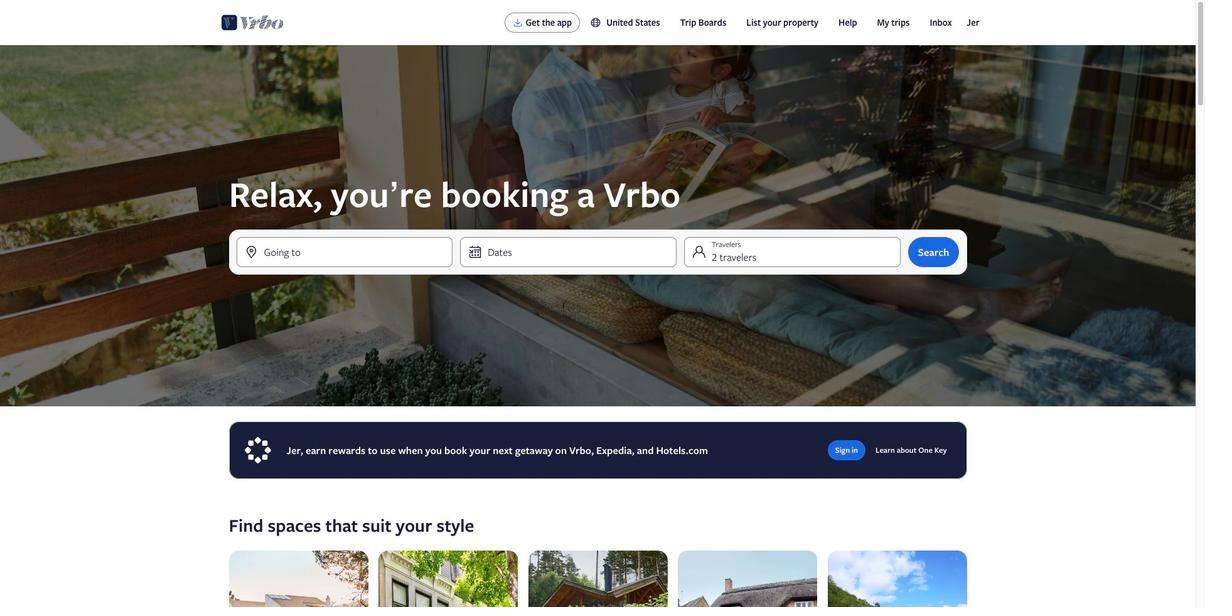 Task type: locate. For each thing, give the bounding box(es) containing it.
small image
[[590, 17, 607, 28]]

wizard region
[[0, 45, 1196, 407]]

vrbo logo image
[[221, 13, 284, 33]]

download the app button image
[[513, 18, 523, 28]]

main content
[[0, 45, 1196, 608]]



Task type: vqa. For each thing, say whether or not it's contained in the screenshot.
the Wizard Region
yes



